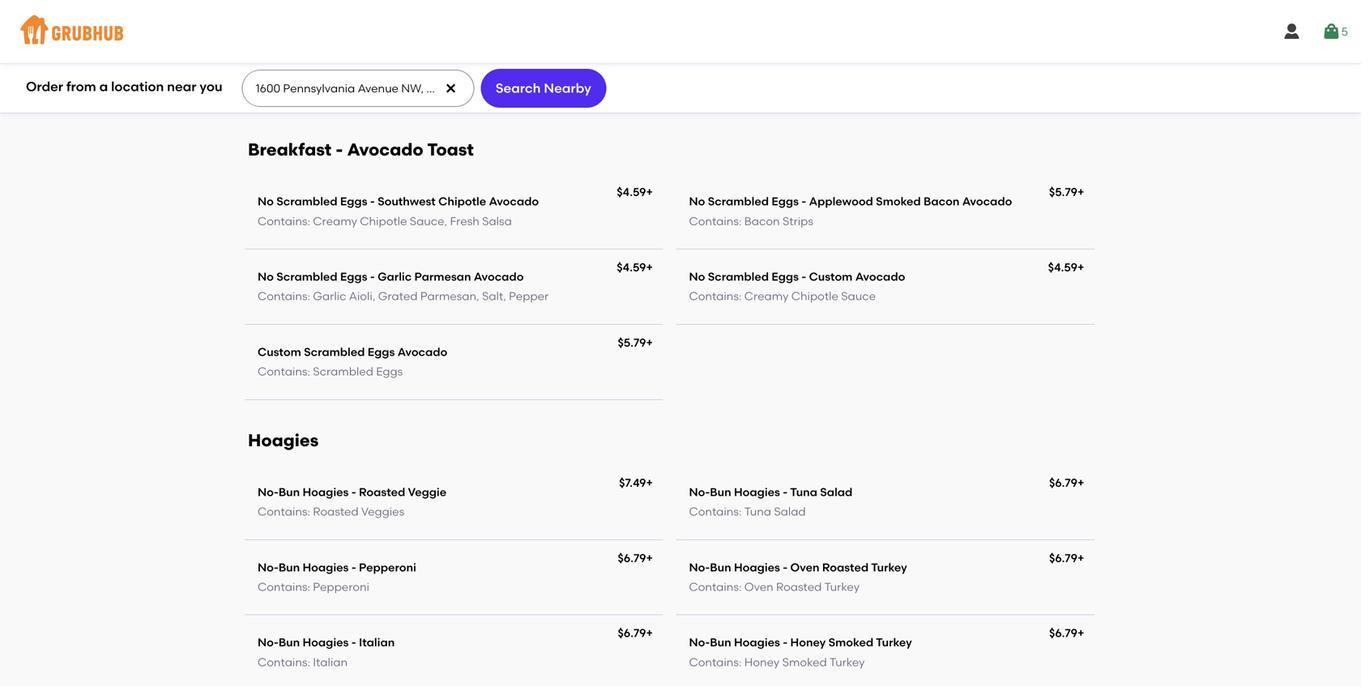 Task type: vqa. For each thing, say whether or not it's contained in the screenshot.


Task type: locate. For each thing, give the bounding box(es) containing it.
pepperoni down veggies
[[359, 561, 416, 574]]

no scrambled eggs - garlic  parmesan avocado contains: garlic aioli, grated parmesan, salt, pepper
[[258, 270, 549, 303]]

1 horizontal spatial custom
[[809, 270, 853, 284]]

svg image inside 5 "button"
[[1322, 22, 1342, 41]]

salad
[[820, 485, 853, 499], [774, 505, 806, 519]]

contains: inside no scrambled eggs - custom avocado contains: creamy chipotle sauce
[[689, 289, 742, 303]]

2 horizontal spatial chipotle
[[792, 289, 839, 303]]

0 vertical spatial bacon
[[924, 195, 960, 208]]

1 vertical spatial $5.79 +
[[618, 336, 653, 350]]

1 horizontal spatial $5.79
[[1049, 185, 1078, 199]]

1 horizontal spatial biscuit
[[397, 74, 433, 88]]

0 horizontal spatial $5.79 +
[[618, 336, 653, 350]]

1 vertical spatial pepperoni
[[313, 580, 369, 594]]

no-bun hoagies - italian contains: italian
[[258, 636, 395, 669]]

$6.79
[[1049, 476, 1078, 490], [618, 551, 646, 565], [1049, 551, 1078, 565], [618, 627, 646, 640], [1049, 627, 1078, 640]]

smoked for turkey
[[829, 636, 874, 650]]

+ for custom scrambled eggs avocado contains: scrambled eggs
[[646, 336, 653, 350]]

roasted
[[359, 485, 405, 499], [313, 505, 359, 519], [822, 561, 869, 574], [776, 580, 822, 594]]

0 vertical spatial $5.79
[[1049, 185, 1078, 199]]

no for no scrambled eggs - southwest chipotle avocado contains: creamy chipotle sauce, fresh salsa
[[258, 195, 274, 208]]

parmesan
[[415, 270, 471, 284]]

applewood
[[809, 195, 873, 208]]

+ for no-bun hoagies - oven roasted turkey contains: oven roasted turkey
[[1078, 551, 1085, 565]]

0 horizontal spatial italian
[[313, 655, 348, 669]]

chicken
[[258, 55, 303, 68], [313, 74, 358, 88]]

parmesan,
[[420, 289, 479, 303]]

0 vertical spatial garlic
[[378, 270, 412, 284]]

- for honey
[[783, 636, 788, 650]]

biscuit left svg icon
[[397, 74, 433, 88]]

no- for no-bun hoagies - pepperoni contains: pepperoni
[[258, 561, 279, 574]]

biscuit
[[306, 55, 343, 68], [397, 74, 433, 88]]

0 vertical spatial smoked
[[876, 195, 921, 208]]

- inside no scrambled eggs - garlic  parmesan avocado contains: garlic aioli, grated parmesan, salt, pepper
[[370, 270, 375, 284]]

contains: inside no-bun hoagies - honey smoked turkey contains: honey smoked turkey
[[689, 655, 742, 669]]

avocado
[[347, 140, 424, 160], [489, 195, 539, 208], [962, 195, 1012, 208], [474, 270, 524, 284], [856, 270, 905, 284], [398, 345, 448, 359]]

honey
[[791, 636, 826, 650], [745, 655, 780, 669]]

contains: inside no-bun hoagies - tuna salad contains: tuna salad
[[689, 505, 742, 519]]

hoagies for no-bun hoagies - tuna salad
[[734, 485, 780, 499]]

0 horizontal spatial svg image
[[1283, 22, 1302, 41]]

$4.59 + for salt,
[[617, 261, 653, 274]]

2 vertical spatial smoked
[[783, 655, 827, 669]]

sauce
[[841, 289, 876, 303]]

bun for no-bun hoagies - honey smoked turkey contains: honey smoked turkey
[[710, 636, 731, 650]]

no- inside no-bun hoagies - honey smoked turkey contains: honey smoked turkey
[[689, 636, 710, 650]]

avocado inside no scrambled eggs - custom avocado contains: creamy chipotle sauce
[[856, 270, 905, 284]]

1 vertical spatial tuna
[[744, 505, 771, 519]]

eggs inside no scrambled eggs - custom avocado contains: creamy chipotle sauce
[[772, 270, 799, 284]]

bun inside no-bun hoagies - oven roasted turkey contains: oven roasted turkey
[[710, 561, 731, 574]]

smoked
[[876, 195, 921, 208], [829, 636, 874, 650], [783, 655, 827, 669]]

no- inside no-bun hoagies - oven roasted turkey contains: oven roasted turkey
[[689, 561, 710, 574]]

eggs inside no scrambled eggs - applewood smoked bacon avocado contains: bacon strips
[[772, 195, 799, 208]]

custom scrambled eggs avocado contains: scrambled eggs
[[258, 345, 448, 379]]

- inside no-bun hoagies - oven roasted turkey contains: oven roasted turkey
[[783, 561, 788, 574]]

chipotle down southwest
[[360, 214, 407, 228]]

$4.59 +
[[617, 185, 653, 199], [617, 261, 653, 274], [1048, 261, 1085, 274]]

1 vertical spatial creamy
[[745, 289, 789, 303]]

contains: inside no scrambled eggs - southwest chipotle avocado contains: creamy chipotle sauce, fresh salsa
[[258, 214, 310, 228]]

0 horizontal spatial biscuit
[[306, 55, 343, 68]]

tuna
[[790, 485, 818, 499], [744, 505, 771, 519]]

- for veggies
[[352, 485, 356, 499]]

order from a location near you
[[26, 79, 223, 95]]

no scrambled eggs - applewood smoked bacon avocado contains: bacon strips
[[689, 195, 1012, 228]]

- for chipotle
[[802, 270, 807, 284]]

salt,
[[482, 289, 506, 303]]

1 vertical spatial honey
[[745, 655, 780, 669]]

- for creamy
[[370, 195, 375, 208]]

$6.79 +
[[1049, 476, 1085, 490], [618, 551, 653, 565], [1049, 551, 1085, 565], [618, 627, 653, 640], [1049, 627, 1085, 640]]

- inside no scrambled eggs - applewood smoked bacon avocado contains: bacon strips
[[802, 195, 807, 208]]

0 vertical spatial $5.79 +
[[1049, 185, 1085, 199]]

1 vertical spatial custom
[[258, 345, 301, 359]]

$6.79 for salad
[[1049, 476, 1078, 490]]

1 horizontal spatial oven
[[791, 561, 820, 574]]

no inside no scrambled eggs - southwest chipotle avocado contains: creamy chipotle sauce, fresh salsa
[[258, 195, 274, 208]]

contains: inside no-bun hoagies - oven roasted turkey contains: oven roasted turkey
[[689, 580, 742, 594]]

bun for no-bun hoagies - oven roasted turkey contains: oven roasted turkey
[[710, 561, 731, 574]]

1 vertical spatial oven
[[745, 580, 774, 594]]

2 vertical spatial chipotle
[[792, 289, 839, 303]]

$4.59
[[617, 185, 646, 199], [617, 261, 646, 274], [1048, 261, 1078, 274]]

+ for no scrambled eggs - garlic  parmesan avocado contains: garlic aioli, grated parmesan, salt, pepper
[[646, 261, 653, 274]]

pepperoni
[[359, 561, 416, 574], [313, 580, 369, 594]]

garlic up "grated" at the top left of page
[[378, 270, 412, 284]]

chipotle inside no scrambled eggs - custom avocado contains: creamy chipotle sauce
[[792, 289, 839, 303]]

1 horizontal spatial creamy
[[745, 289, 789, 303]]

contains: inside no scrambled eggs - applewood smoked bacon avocado contains: bacon strips
[[689, 214, 742, 228]]

hoagies inside no-bun hoagies - tuna salad contains: tuna salad
[[734, 485, 780, 499]]

no- inside no-bun hoagies - italian contains: italian
[[258, 636, 279, 650]]

scrambled inside no scrambled eggs - southwest chipotle avocado contains: creamy chipotle sauce, fresh salsa
[[277, 195, 338, 208]]

eggs
[[340, 195, 367, 208], [772, 195, 799, 208], [340, 270, 367, 284], [772, 270, 799, 284], [368, 345, 395, 359], [376, 365, 403, 379]]

+ for no scrambled eggs - southwest chipotle avocado contains: creamy chipotle sauce, fresh salsa
[[646, 185, 653, 199]]

0 vertical spatial salad
[[820, 485, 853, 499]]

hoagies for no-bun hoagies - italian
[[303, 636, 349, 650]]

contains: inside custom scrambled eggs avocado contains: scrambled eggs
[[258, 365, 310, 379]]

0 horizontal spatial $5.79
[[618, 336, 646, 350]]

bacon
[[924, 195, 960, 208], [745, 214, 780, 228]]

chipotle left sauce
[[792, 289, 839, 303]]

+ for no-bun hoagies - pepperoni contains: pepperoni
[[646, 551, 653, 565]]

- for contains:
[[802, 195, 807, 208]]

1 horizontal spatial bacon
[[924, 195, 960, 208]]

garlic left aioli,
[[313, 289, 346, 303]]

no- for no-bun hoagies - roasted veggie contains: roasted veggies
[[258, 485, 279, 499]]

hoagies
[[248, 430, 319, 451], [303, 485, 349, 499], [734, 485, 780, 499], [303, 561, 349, 574], [734, 561, 780, 574], [303, 636, 349, 650], [734, 636, 780, 650]]

1 horizontal spatial tuna
[[790, 485, 818, 499]]

1 horizontal spatial $5.79 +
[[1049, 185, 1085, 199]]

svg image
[[1283, 22, 1302, 41], [1322, 22, 1342, 41]]

chipotle up fresh
[[439, 195, 486, 208]]

no inside no scrambled eggs - applewood smoked bacon avocado contains: bacon strips
[[689, 195, 705, 208]]

no- inside no-bun hoagies - pepperoni contains: pepperoni
[[258, 561, 279, 574]]

0 horizontal spatial honey
[[745, 655, 780, 669]]

scrambled for contains:
[[708, 195, 769, 208]]

- inside no-bun hoagies - tuna salad contains: tuna salad
[[783, 485, 788, 499]]

+
[[646, 185, 653, 199], [1078, 185, 1085, 199], [646, 261, 653, 274], [1078, 261, 1085, 274], [646, 336, 653, 350], [646, 476, 653, 490], [1078, 476, 1085, 490], [646, 551, 653, 565], [1078, 551, 1085, 565], [646, 627, 653, 640], [1078, 627, 1085, 640]]

biscuit up search address search box
[[306, 55, 343, 68]]

strips
[[783, 214, 814, 228]]

bun for no-bun hoagies - pepperoni contains: pepperoni
[[279, 561, 300, 574]]

oven down no-bun hoagies - tuna salad contains: tuna salad
[[791, 561, 820, 574]]

no inside no scrambled eggs - garlic  parmesan avocado contains: garlic aioli, grated parmesan, salt, pepper
[[258, 270, 274, 284]]

hoagies inside no-bun hoagies - honey smoked turkey contains: honey smoked turkey
[[734, 636, 780, 650]]

$5.79 + for custom scrambled eggs avocado
[[618, 336, 653, 350]]

no for no scrambled eggs - applewood smoked bacon avocado contains: bacon strips
[[689, 195, 705, 208]]

scrambled inside no scrambled eggs - custom avocado contains: creamy chipotle sauce
[[708, 270, 769, 284]]

bun inside no-bun hoagies - tuna salad contains: tuna salad
[[710, 485, 731, 499]]

0 horizontal spatial bacon
[[745, 214, 780, 228]]

order
[[26, 79, 63, 95]]

no-bun hoagies - roasted veggie contains: roasted veggies
[[258, 485, 447, 519]]

pepperoni up no-bun hoagies - italian contains: italian at the left of the page
[[313, 580, 369, 594]]

smoked for bacon
[[876, 195, 921, 208]]

0 vertical spatial oven
[[791, 561, 820, 574]]

2 horizontal spatial smoked
[[876, 195, 921, 208]]

- inside no scrambled eggs - custom avocado contains: creamy chipotle sauce
[[802, 270, 807, 284]]

1 vertical spatial $5.79
[[618, 336, 646, 350]]

1 horizontal spatial salad
[[820, 485, 853, 499]]

1 vertical spatial chipotle
[[360, 214, 407, 228]]

- inside no-bun hoagies - italian contains: italian
[[352, 636, 356, 650]]

no- for no-bun hoagies - oven roasted turkey contains: oven roasted turkey
[[689, 561, 710, 574]]

+ for no-bun hoagies - italian contains: italian
[[646, 627, 653, 640]]

scrambled
[[277, 195, 338, 208], [708, 195, 769, 208], [277, 270, 338, 284], [708, 270, 769, 284], [304, 345, 365, 359], [313, 365, 373, 379]]

- inside no scrambled eggs - southwest chipotle avocado contains: creamy chipotle sauce, fresh salsa
[[370, 195, 375, 208]]

creamy
[[313, 214, 357, 228], [745, 289, 789, 303]]

hoagies for no-bun hoagies - pepperoni
[[303, 561, 349, 574]]

no inside no scrambled eggs - custom avocado contains: creamy chipotle sauce
[[689, 270, 705, 284]]

avocado inside no scrambled eggs - applewood smoked bacon avocado contains: bacon strips
[[962, 195, 1012, 208]]

1 vertical spatial biscuit
[[397, 74, 433, 88]]

hoagies inside no-bun hoagies - pepperoni contains: pepperoni
[[303, 561, 349, 574]]

no for no scrambled eggs - garlic  parmesan avocado contains: garlic aioli, grated parmesan, salt, pepper
[[258, 270, 274, 284]]

2 svg image from the left
[[1322, 22, 1342, 41]]

pepper
[[509, 289, 549, 303]]

1 horizontal spatial smoked
[[829, 636, 874, 650]]

- inside 'no-bun hoagies - roasted veggie contains: roasted veggies'
[[352, 485, 356, 499]]

oven up no-bun hoagies - honey smoked turkey contains: honey smoked turkey
[[745, 580, 774, 594]]

bun inside no-bun hoagies - italian contains: italian
[[279, 636, 300, 650]]

$7.49 +
[[619, 476, 653, 490]]

hoagies inside no-bun hoagies - oven roasted turkey contains: oven roasted turkey
[[734, 561, 780, 574]]

garlic
[[378, 270, 412, 284], [313, 289, 346, 303]]

custom
[[809, 270, 853, 284], [258, 345, 301, 359]]

- inside no-bun hoagies - honey smoked turkey contains: honey smoked turkey
[[783, 636, 788, 650]]

eggs inside no scrambled eggs - garlic  parmesan avocado contains: garlic aioli, grated parmesan, salt, pepper
[[340, 270, 367, 284]]

aioli,
[[349, 289, 375, 303]]

1 vertical spatial garlic
[[313, 289, 346, 303]]

no-
[[258, 485, 279, 499], [689, 485, 710, 499], [258, 561, 279, 574], [689, 561, 710, 574], [258, 636, 279, 650], [689, 636, 710, 650]]

smoked inside no scrambled eggs - applewood smoked bacon avocado contains: bacon strips
[[876, 195, 921, 208]]

no- inside no-bun hoagies - tuna salad contains: tuna salad
[[689, 485, 710, 499]]

eggs for creamy
[[340, 195, 367, 208]]

bun
[[279, 485, 300, 499], [710, 485, 731, 499], [279, 561, 300, 574], [710, 561, 731, 574], [279, 636, 300, 650], [710, 636, 731, 650]]

$5.79 +
[[1049, 185, 1085, 199], [618, 336, 653, 350]]

no- for no-bun hoagies - italian contains: italian
[[258, 636, 279, 650]]

Search Address search field
[[242, 71, 473, 106]]

0 horizontal spatial creamy
[[313, 214, 357, 228]]

0 horizontal spatial smoked
[[783, 655, 827, 669]]

1 vertical spatial smoked
[[829, 636, 874, 650]]

0 vertical spatial chicken
[[258, 55, 303, 68]]

bun inside no-bun hoagies - pepperoni contains: pepperoni
[[279, 561, 300, 574]]

a
[[99, 79, 108, 95]]

salsa
[[482, 214, 512, 228]]

contains: inside no-bun hoagies - italian contains: italian
[[258, 655, 310, 669]]

hoagies inside 'no-bun hoagies - roasted veggie contains: roasted veggies'
[[303, 485, 349, 499]]

contains:
[[258, 74, 310, 88], [258, 214, 310, 228], [689, 214, 742, 228], [258, 289, 310, 303], [689, 289, 742, 303], [258, 365, 310, 379], [258, 505, 310, 519], [689, 505, 742, 519], [258, 580, 310, 594], [689, 580, 742, 594], [258, 655, 310, 669], [689, 655, 742, 669]]

1 horizontal spatial chicken
[[313, 74, 358, 88]]

grated
[[378, 289, 418, 303]]

scrambled for creamy
[[277, 195, 338, 208]]

sauce,
[[410, 214, 447, 228]]

chipotle
[[439, 195, 486, 208], [360, 214, 407, 228], [792, 289, 839, 303]]

eggs for contains:
[[772, 195, 799, 208]]

italian
[[359, 636, 395, 650], [313, 655, 348, 669]]

contains: inside 'no-bun hoagies - roasted veggie contains: roasted veggies'
[[258, 505, 310, 519]]

1 horizontal spatial italian
[[359, 636, 395, 650]]

$5.79
[[1049, 185, 1078, 199], [618, 336, 646, 350]]

1 vertical spatial italian
[[313, 655, 348, 669]]

hoagies for no-bun hoagies - roasted veggie
[[303, 485, 349, 499]]

no
[[258, 195, 274, 208], [689, 195, 705, 208], [258, 270, 274, 284], [689, 270, 705, 284]]

0 vertical spatial custom
[[809, 270, 853, 284]]

scrambled inside no scrambled eggs - applewood smoked bacon avocado contains: bacon strips
[[708, 195, 769, 208]]

0 horizontal spatial custom
[[258, 345, 301, 359]]

no for no scrambled eggs - custom avocado contains: creamy chipotle sauce
[[689, 270, 705, 284]]

eggs inside no scrambled eggs - southwest chipotle avocado contains: creamy chipotle sauce, fresh salsa
[[340, 195, 367, 208]]

1 vertical spatial salad
[[774, 505, 806, 519]]

oven
[[791, 561, 820, 574], [745, 580, 774, 594]]

from
[[66, 79, 96, 95]]

turkey
[[871, 561, 907, 574], [825, 580, 860, 594], [876, 636, 912, 650], [830, 655, 865, 669]]

-
[[336, 140, 343, 160], [370, 195, 375, 208], [802, 195, 807, 208], [370, 270, 375, 284], [802, 270, 807, 284], [352, 485, 356, 499], [783, 485, 788, 499], [352, 561, 356, 574], [783, 561, 788, 574], [352, 636, 356, 650], [783, 636, 788, 650]]

+ for no-bun hoagies - roasted veggie contains: roasted veggies
[[646, 476, 653, 490]]

scrambled inside no scrambled eggs - garlic  parmesan avocado contains: garlic aioli, grated parmesan, salt, pepper
[[277, 270, 338, 284]]

0 vertical spatial creamy
[[313, 214, 357, 228]]

1 vertical spatial chicken
[[313, 74, 358, 88]]

hoagies inside no-bun hoagies - italian contains: italian
[[303, 636, 349, 650]]

no- inside 'no-bun hoagies - roasted veggie contains: roasted veggies'
[[258, 485, 279, 499]]

1 horizontal spatial svg image
[[1322, 22, 1342, 41]]

bun inside 'no-bun hoagies - roasted veggie contains: roasted veggies'
[[279, 485, 300, 499]]

1 horizontal spatial chipotle
[[439, 195, 486, 208]]

scrambled for garlic
[[277, 270, 338, 284]]

$4.59 for salt,
[[617, 261, 646, 274]]

0 vertical spatial chipotle
[[439, 195, 486, 208]]

0 vertical spatial honey
[[791, 636, 826, 650]]

bun inside no-bun hoagies - honey smoked turkey contains: honey smoked turkey
[[710, 636, 731, 650]]

custom inside custom scrambled eggs avocado contains: scrambled eggs
[[258, 345, 301, 359]]



Task type: describe. For each thing, give the bounding box(es) containing it.
1 svg image from the left
[[1283, 22, 1302, 41]]

toast
[[427, 140, 474, 160]]

- for oven
[[783, 561, 788, 574]]

no-bun hoagies - oven roasted turkey contains: oven roasted turkey
[[689, 561, 907, 594]]

search nearby
[[496, 80, 591, 96]]

0 vertical spatial italian
[[359, 636, 395, 650]]

1 horizontal spatial garlic
[[378, 270, 412, 284]]

veggies
[[361, 505, 405, 519]]

strips,
[[361, 74, 395, 88]]

0 horizontal spatial salad
[[774, 505, 806, 519]]

eggs for garlic
[[340, 270, 367, 284]]

breakfast - avocado toast
[[248, 140, 474, 160]]

$6.79 + for salad
[[1049, 476, 1085, 490]]

5 button
[[1322, 17, 1348, 46]]

hoagies for no-bun hoagies - oven roasted turkey
[[734, 561, 780, 574]]

location
[[111, 79, 164, 95]]

0 horizontal spatial chicken
[[258, 55, 303, 68]]

avocado inside custom scrambled eggs avocado contains: scrambled eggs
[[398, 345, 448, 359]]

breakfast
[[248, 140, 332, 160]]

+ for no scrambled eggs - custom avocado contains: creamy chipotle sauce
[[1078, 261, 1085, 274]]

$6.79 for honey
[[1049, 627, 1078, 640]]

veggie
[[408, 485, 447, 499]]

custom inside no scrambled eggs - custom avocado contains: creamy chipotle sauce
[[809, 270, 853, 284]]

no scrambled eggs - southwest chipotle avocado contains: creamy chipotle sauce, fresh salsa
[[258, 195, 539, 228]]

avocado inside no scrambled eggs - garlic  parmesan avocado contains: garlic aioli, grated parmesan, salt, pepper
[[474, 270, 524, 284]]

1 vertical spatial bacon
[[745, 214, 780, 228]]

fresh
[[450, 214, 480, 228]]

- inside no-bun hoagies - pepperoni contains: pepperoni
[[352, 561, 356, 574]]

search nearby button
[[481, 69, 606, 108]]

0 vertical spatial tuna
[[790, 485, 818, 499]]

0 horizontal spatial chipotle
[[360, 214, 407, 228]]

$5.79 + for no scrambled eggs - applewood smoked bacon avocado
[[1049, 185, 1085, 199]]

scrambled for chipotle
[[708, 270, 769, 284]]

contains: inside no scrambled eggs - garlic  parmesan avocado contains: garlic aioli, grated parmesan, salt, pepper
[[258, 289, 310, 303]]

contains: inside chicken biscuit sandwich contains: chicken strips, biscuit
[[258, 74, 310, 88]]

$7.49
[[619, 476, 646, 490]]

creamy inside no scrambled eggs - custom avocado contains: creamy chipotle sauce
[[745, 289, 789, 303]]

avocado inside no scrambled eggs - southwest chipotle avocado contains: creamy chipotle sauce, fresh salsa
[[489, 195, 539, 208]]

0 horizontal spatial tuna
[[744, 505, 771, 519]]

0 vertical spatial pepperoni
[[359, 561, 416, 574]]

nearby
[[544, 80, 591, 96]]

you
[[200, 79, 223, 95]]

bun for no-bun hoagies - italian contains: italian
[[279, 636, 300, 650]]

main navigation navigation
[[0, 0, 1361, 63]]

$4.59 + for salsa
[[617, 185, 653, 199]]

$4.59 for salsa
[[617, 185, 646, 199]]

near
[[167, 79, 197, 95]]

svg image
[[444, 82, 457, 95]]

1 horizontal spatial honey
[[791, 636, 826, 650]]

5
[[1342, 25, 1348, 38]]

contains: inside no-bun hoagies - pepperoni contains: pepperoni
[[258, 580, 310, 594]]

0 horizontal spatial oven
[[745, 580, 774, 594]]

$5.79 for no scrambled eggs - applewood smoked bacon avocado
[[1049, 185, 1078, 199]]

no- for no-bun hoagies - honey smoked turkey contains: honey smoked turkey
[[689, 636, 710, 650]]

+ for no-bun hoagies - tuna salad contains: tuna salad
[[1078, 476, 1085, 490]]

bun for no-bun hoagies - roasted veggie contains: roasted veggies
[[279, 485, 300, 499]]

eggs for chipotle
[[772, 270, 799, 284]]

$6.79 + for honey
[[1049, 627, 1085, 640]]

southwest
[[378, 195, 436, 208]]

no scrambled eggs - custom avocado contains: creamy chipotle sauce
[[689, 270, 905, 303]]

creamy inside no scrambled eggs - southwest chipotle avocado contains: creamy chipotle sauce, fresh salsa
[[313, 214, 357, 228]]

$6.79 for oven
[[1049, 551, 1078, 565]]

sandwich
[[346, 55, 401, 68]]

no-bun hoagies - pepperoni contains: pepperoni
[[258, 561, 416, 594]]

+ for no-bun hoagies - honey smoked turkey contains: honey smoked turkey
[[1078, 627, 1085, 640]]

0 horizontal spatial garlic
[[313, 289, 346, 303]]

+ for no scrambled eggs - applewood smoked bacon avocado contains: bacon strips
[[1078, 185, 1085, 199]]

$6.79 + for oven
[[1049, 551, 1085, 565]]

$5.79 for custom scrambled eggs avocado
[[618, 336, 646, 350]]

no-bun hoagies - tuna salad contains: tuna salad
[[689, 485, 853, 519]]

- for garlic
[[370, 270, 375, 284]]

no- for no-bun hoagies - tuna salad contains: tuna salad
[[689, 485, 710, 499]]

search
[[496, 80, 541, 96]]

no-bun hoagies - honey smoked turkey contains: honey smoked turkey
[[689, 636, 912, 669]]

bun for no-bun hoagies - tuna salad contains: tuna salad
[[710, 485, 731, 499]]

- for salad
[[783, 485, 788, 499]]

hoagies for no-bun hoagies - honey smoked turkey
[[734, 636, 780, 650]]

0 vertical spatial biscuit
[[306, 55, 343, 68]]

chicken biscuit sandwich contains: chicken strips, biscuit
[[258, 55, 433, 88]]



